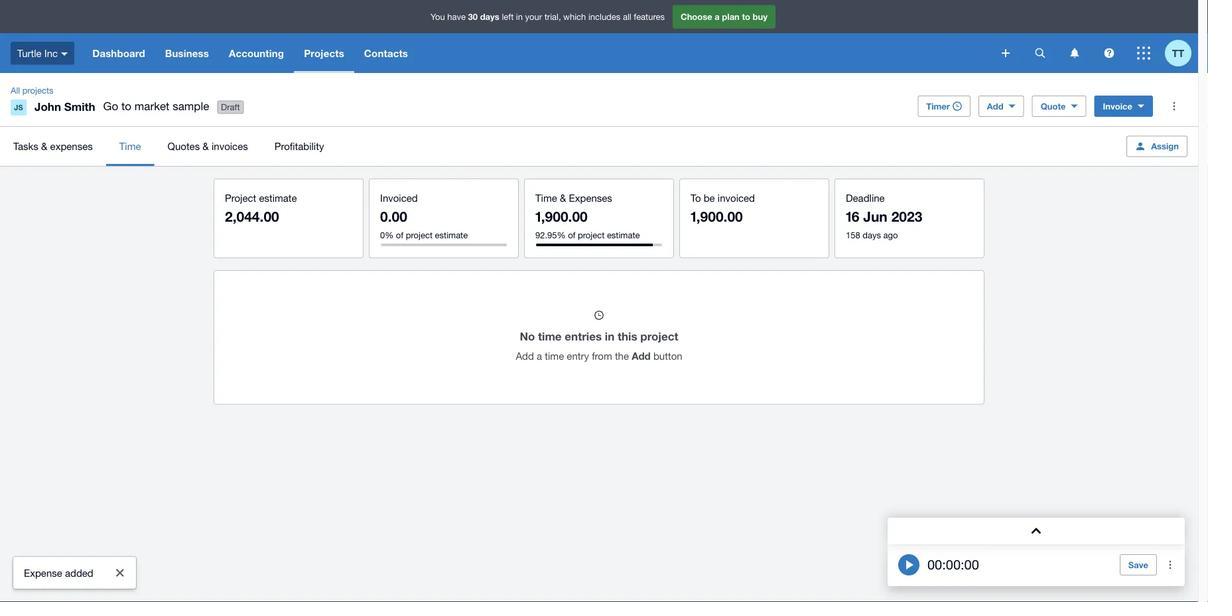 Task type: vqa. For each thing, say whether or not it's contained in the screenshot.
rightmost 1,900.00
yes



Task type: describe. For each thing, give the bounding box(es) containing it.
2023
[[892, 208, 923, 225]]

invoiced
[[380, 192, 418, 203]]

close image
[[116, 569, 124, 577]]

timer button
[[918, 96, 971, 117]]

quotes & invoices link
[[154, 127, 261, 166]]

projects
[[304, 47, 344, 59]]

turtle
[[17, 47, 42, 59]]

trial,
[[545, 11, 561, 22]]

00:00:00
[[928, 557, 980, 573]]

1 vertical spatial to
[[121, 100, 132, 113]]

save
[[1129, 560, 1149, 570]]

1,900.00 for time & expenses 1,900.00 92.95% of project estimate
[[536, 208, 588, 225]]

invoices
[[212, 140, 248, 152]]

no time entries in this project
[[520, 330, 679, 343]]

tt button
[[1166, 33, 1199, 73]]

0.00
[[380, 208, 408, 225]]

this
[[618, 330, 638, 343]]

project inside invoiced 0.00 0% of project estimate
[[406, 230, 433, 240]]

svg image inside turtle inc popup button
[[61, 52, 68, 56]]

30
[[468, 11, 478, 22]]

smith
[[64, 100, 95, 113]]

john smith
[[35, 100, 95, 113]]

assign
[[1152, 141, 1180, 151]]

ago
[[884, 230, 899, 240]]

dashboard link
[[82, 33, 155, 73]]

time for time & expenses 1,900.00 92.95% of project estimate
[[536, 192, 558, 203]]

expenses
[[50, 140, 93, 152]]

of inside invoiced 0.00 0% of project estimate
[[396, 230, 404, 240]]

business button
[[155, 33, 219, 73]]

your
[[526, 11, 542, 22]]

quotes & invoices
[[168, 140, 248, 152]]

add for add
[[988, 101, 1004, 111]]

close button
[[107, 560, 133, 586]]

contacts
[[364, 47, 408, 59]]

days inside deadline 16 jun 2023 158 days ago
[[863, 230, 882, 240]]

sample
[[173, 100, 209, 113]]

the
[[615, 350, 629, 362]]

add for add a time entry from the add button
[[516, 350, 534, 362]]

button
[[654, 350, 683, 362]]

turtle inc
[[17, 47, 58, 59]]

estimate inside invoiced 0.00 0% of project estimate
[[435, 230, 468, 240]]

a for add a time entry from the add button
[[537, 350, 542, 362]]

estimate inside project estimate 2,044.00
[[259, 192, 297, 203]]

save button
[[1121, 554, 1158, 576]]

turtle inc button
[[0, 33, 82, 73]]

time & expenses 1,900.00 92.95% of project estimate
[[536, 192, 640, 240]]

accounting button
[[219, 33, 294, 73]]

0 vertical spatial time
[[538, 330, 562, 343]]

2,044.00
[[225, 208, 279, 225]]

invoice
[[1104, 101, 1133, 111]]

tt
[[1173, 47, 1185, 59]]

business
[[165, 47, 209, 59]]

all projects link
[[5, 84, 59, 97]]

of inside time & expenses 1,900.00 92.95% of project estimate
[[568, 230, 576, 240]]

from
[[592, 350, 613, 362]]

profitability
[[275, 140, 324, 152]]

to be invoiced 1,900.00
[[691, 192, 755, 225]]

1 horizontal spatial to
[[743, 11, 751, 22]]

projects
[[22, 85, 53, 95]]

timer
[[927, 101, 951, 111]]

92.95%
[[536, 230, 566, 240]]

project
[[225, 192, 256, 203]]

draft
[[221, 102, 240, 112]]

svg image up quote popup button
[[1071, 48, 1080, 58]]

all
[[623, 11, 632, 22]]

time inside add a time entry from the add button
[[545, 350, 564, 362]]

dashboard
[[92, 47, 145, 59]]

quote button
[[1033, 96, 1087, 117]]

you have 30 days left in your trial, which includes all features
[[431, 11, 665, 22]]

0%
[[380, 230, 394, 240]]



Task type: locate. For each thing, give the bounding box(es) containing it.
add right 'the'
[[632, 350, 651, 362]]

to right go
[[121, 100, 132, 113]]

2 of from the left
[[568, 230, 576, 240]]

days down jun
[[863, 230, 882, 240]]

no
[[520, 330, 535, 343]]

0 horizontal spatial to
[[121, 100, 132, 113]]

2 svg image from the left
[[1105, 48, 1115, 58]]

start timer image
[[899, 554, 920, 576]]

& right quotes
[[203, 140, 209, 152]]

all
[[11, 85, 20, 95]]

js
[[14, 103, 23, 112]]

0 horizontal spatial in
[[516, 11, 523, 22]]

navigation
[[82, 33, 993, 73]]

time up the 92.95%
[[536, 192, 558, 203]]

1 vertical spatial days
[[863, 230, 882, 240]]

& for time & expenses 1,900.00 92.95% of project estimate
[[560, 192, 567, 203]]

more options image
[[1158, 552, 1184, 578]]

days
[[480, 11, 500, 22], [863, 230, 882, 240]]

0 horizontal spatial add
[[516, 350, 534, 362]]

add button
[[979, 96, 1025, 117]]

1 horizontal spatial time
[[536, 192, 558, 203]]

0 horizontal spatial days
[[480, 11, 500, 22]]

invoiced 0.00 0% of project estimate
[[380, 192, 468, 240]]

days right "30"
[[480, 11, 500, 22]]

0 horizontal spatial time
[[119, 140, 141, 152]]

svg image right inc
[[61, 52, 68, 56]]

contacts button
[[354, 33, 418, 73]]

more options image
[[1162, 93, 1188, 119]]

expense
[[24, 567, 62, 579]]

1 of from the left
[[396, 230, 404, 240]]

1 horizontal spatial &
[[203, 140, 209, 152]]

in left this
[[605, 330, 615, 343]]

to
[[691, 192, 701, 203]]

features
[[634, 11, 665, 22]]

svg image up add "popup button"
[[1002, 49, 1010, 57]]

deadline
[[846, 192, 885, 203]]

expense added status
[[13, 557, 136, 589]]

estimate right 0%
[[435, 230, 468, 240]]

svg image
[[1138, 46, 1151, 60], [1071, 48, 1080, 58], [1002, 49, 1010, 57], [61, 52, 68, 56]]

1 horizontal spatial svg image
[[1105, 48, 1115, 58]]

time
[[119, 140, 141, 152], [536, 192, 558, 203]]

estimate
[[259, 192, 297, 203], [435, 230, 468, 240], [607, 230, 640, 240]]

svg image
[[1036, 48, 1046, 58], [1105, 48, 1115, 58]]

buy
[[753, 11, 768, 22]]

0 horizontal spatial &
[[41, 140, 47, 152]]

2 horizontal spatial &
[[560, 192, 567, 203]]

time right no
[[538, 330, 562, 343]]

a inside add a time entry from the add button
[[537, 350, 542, 362]]

1,900.00 up the 92.95%
[[536, 208, 588, 225]]

1,900.00 inside time & expenses 1,900.00 92.95% of project estimate
[[536, 208, 588, 225]]

includes
[[589, 11, 621, 22]]

project estimate 2,044.00
[[225, 192, 297, 225]]

2 horizontal spatial estimate
[[607, 230, 640, 240]]

1,900.00 inside to be invoiced 1,900.00
[[691, 208, 743, 225]]

& for quotes & invoices
[[203, 140, 209, 152]]

expenses
[[569, 192, 613, 203]]

a left plan
[[715, 11, 720, 22]]

estimate down 'expenses'
[[607, 230, 640, 240]]

add
[[988, 101, 1004, 111], [516, 350, 534, 362], [632, 350, 651, 362]]

time down market
[[119, 140, 141, 152]]

add a time entry from the add button
[[516, 350, 683, 362]]

add right the "timer" button
[[988, 101, 1004, 111]]

jun
[[864, 208, 888, 225]]

& inside time & expenses 1,900.00 92.95% of project estimate
[[560, 192, 567, 203]]

1 svg image from the left
[[1036, 48, 1046, 58]]

a
[[715, 11, 720, 22], [537, 350, 542, 362]]

of right 0%
[[396, 230, 404, 240]]

accounting
[[229, 47, 284, 59]]

invoice button
[[1095, 96, 1154, 117]]

a left entry
[[537, 350, 542, 362]]

banner containing dashboard
[[0, 0, 1199, 73]]

of right the 92.95%
[[568, 230, 576, 240]]

0 vertical spatial to
[[743, 11, 751, 22]]

& inside tasks & expenses "link"
[[41, 140, 47, 152]]

left
[[502, 11, 514, 22]]

1 horizontal spatial add
[[632, 350, 651, 362]]

add down no
[[516, 350, 534, 362]]

1 horizontal spatial days
[[863, 230, 882, 240]]

in
[[516, 11, 523, 22], [605, 330, 615, 343]]

1 horizontal spatial 1,900.00
[[691, 208, 743, 225]]

0 horizontal spatial of
[[396, 230, 404, 240]]

go to market sample
[[103, 100, 209, 113]]

svg image left tt
[[1138, 46, 1151, 60]]

tasks & expenses
[[13, 140, 93, 152]]

to left the buy
[[743, 11, 751, 22]]

1 horizontal spatial estimate
[[435, 230, 468, 240]]

inc
[[44, 47, 58, 59]]

& right tasks
[[41, 140, 47, 152]]

projects button
[[294, 33, 354, 73]]

choose a plan to buy
[[681, 11, 768, 22]]

entry
[[567, 350, 590, 362]]

16
[[846, 208, 860, 225]]

invoiced
[[718, 192, 755, 203]]

1 horizontal spatial a
[[715, 11, 720, 22]]

0 horizontal spatial a
[[537, 350, 542, 362]]

you
[[431, 11, 445, 22]]

entries
[[565, 330, 602, 343]]

0 horizontal spatial svg image
[[1036, 48, 1046, 58]]

1 vertical spatial time
[[536, 192, 558, 203]]

navigation containing dashboard
[[82, 33, 993, 73]]

2 horizontal spatial add
[[988, 101, 1004, 111]]

of
[[396, 230, 404, 240], [568, 230, 576, 240]]

time left entry
[[545, 350, 564, 362]]

0 vertical spatial days
[[480, 11, 500, 22]]

in right left
[[516, 11, 523, 22]]

project down "0.00" on the top
[[406, 230, 433, 240]]

estimate up 2,044.00
[[259, 192, 297, 203]]

quotes
[[168, 140, 200, 152]]

time inside time & expenses 1,900.00 92.95% of project estimate
[[536, 192, 558, 203]]

tasks
[[13, 140, 38, 152]]

& left 'expenses'
[[560, 192, 567, 203]]

deadline 16 jun 2023 158 days ago
[[846, 192, 923, 240]]

& for tasks & expenses
[[41, 140, 47, 152]]

add inside add a time entry from the add button
[[516, 350, 534, 362]]

project inside time & expenses 1,900.00 92.95% of project estimate
[[578, 230, 605, 240]]

1,900.00 for to be invoiced 1,900.00
[[691, 208, 743, 225]]

expense added
[[24, 567, 93, 579]]

have
[[448, 11, 466, 22]]

add inside "popup button"
[[988, 101, 1004, 111]]

0 horizontal spatial project
[[406, 230, 433, 240]]

1 horizontal spatial in
[[605, 330, 615, 343]]

time
[[538, 330, 562, 343], [545, 350, 564, 362]]

&
[[41, 140, 47, 152], [203, 140, 209, 152], [560, 192, 567, 203]]

assign button
[[1127, 136, 1188, 157]]

svg image up invoice
[[1105, 48, 1115, 58]]

0 horizontal spatial estimate
[[259, 192, 297, 203]]

1 1,900.00 from the left
[[536, 208, 588, 225]]

estimate inside time & expenses 1,900.00 92.95% of project estimate
[[607, 230, 640, 240]]

market
[[135, 100, 170, 113]]

1,900.00 down be
[[691, 208, 743, 225]]

0 vertical spatial time
[[119, 140, 141, 152]]

time link
[[106, 127, 154, 166]]

be
[[704, 192, 715, 203]]

158
[[846, 230, 861, 240]]

project
[[406, 230, 433, 240], [578, 230, 605, 240], [641, 330, 679, 343]]

to
[[743, 11, 751, 22], [121, 100, 132, 113]]

1 vertical spatial a
[[537, 350, 542, 362]]

plan
[[723, 11, 740, 22]]

a for choose a plan to buy
[[715, 11, 720, 22]]

svg image up quote
[[1036, 48, 1046, 58]]

1 vertical spatial in
[[605, 330, 615, 343]]

which
[[564, 11, 586, 22]]

& inside quotes & invoices link
[[203, 140, 209, 152]]

2 1,900.00 from the left
[[691, 208, 743, 225]]

project up button
[[641, 330, 679, 343]]

1 horizontal spatial project
[[578, 230, 605, 240]]

profitability link
[[261, 127, 338, 166]]

0 vertical spatial a
[[715, 11, 720, 22]]

0 vertical spatial in
[[516, 11, 523, 22]]

added
[[65, 567, 93, 579]]

banner
[[0, 0, 1199, 73]]

john
[[35, 100, 61, 113]]

time for time
[[119, 140, 141, 152]]

1 vertical spatial time
[[545, 350, 564, 362]]

all projects
[[11, 85, 53, 95]]

go
[[103, 100, 118, 113]]

0 horizontal spatial 1,900.00
[[536, 208, 588, 225]]

1 horizontal spatial of
[[568, 230, 576, 240]]

tasks & expenses link
[[0, 127, 106, 166]]

quote
[[1041, 101, 1066, 111]]

choose
[[681, 11, 713, 22]]

2 horizontal spatial project
[[641, 330, 679, 343]]

project down 'expenses'
[[578, 230, 605, 240]]



